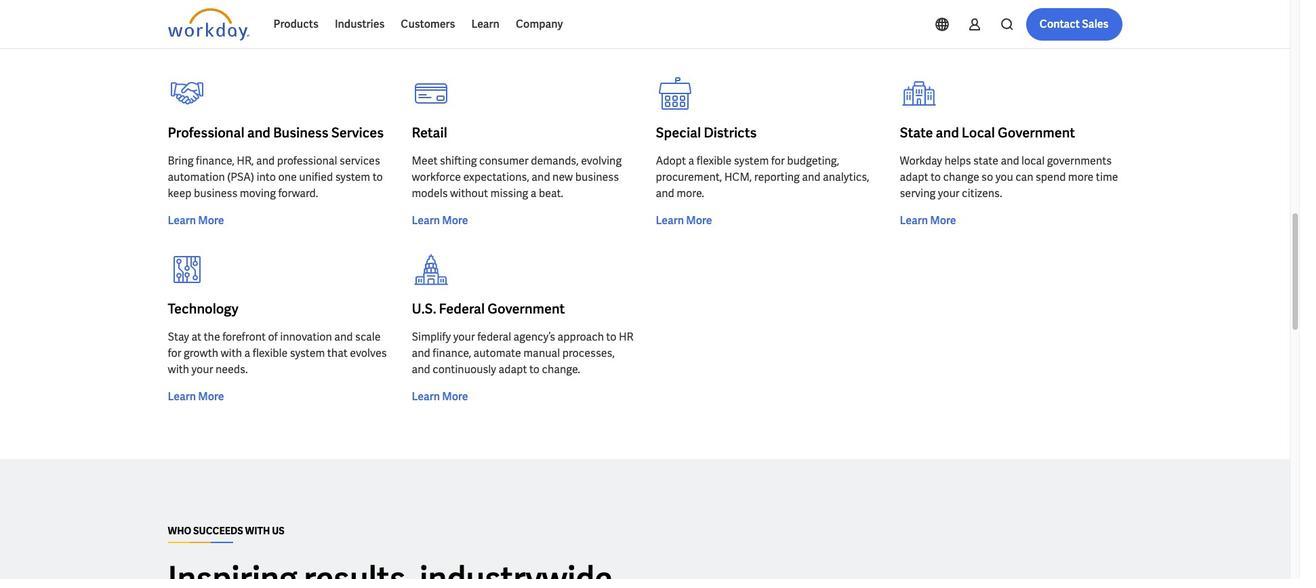 Task type: describe. For each thing, give the bounding box(es) containing it.
more
[[1068, 170, 1094, 184]]

innovation
[[280, 330, 332, 344]]

can
[[1016, 170, 1034, 184]]

to inside the workday helps state and local governments adapt to change so you can spend more time serving your citizens.
[[931, 170, 941, 184]]

continuously
[[433, 363, 496, 377]]

processes,
[[562, 346, 615, 361]]

demands,
[[531, 154, 579, 168]]

simplify your federal agency's approach to hr and finance, automate manual processes, and continuously adapt to change.
[[412, 330, 634, 377]]

beat.
[[539, 186, 564, 201]]

products
[[274, 17, 319, 31]]

at
[[191, 330, 201, 344]]

governments
[[1047, 154, 1112, 168]]

finance, inside simplify your federal agency's approach to hr and finance, automate manual processes, and continuously adapt to change.
[[433, 346, 471, 361]]

hcm,
[[725, 170, 752, 184]]

with
[[245, 525, 270, 538]]

flexible inside stay at the forefront of innovation and scale for growth with a flexible system that evolves with your needs.
[[253, 346, 288, 361]]

business inside meet shifting consumer demands, evolving workforce expectations, and new business models without missing a beat.
[[575, 170, 619, 184]]

local
[[962, 124, 995, 142]]

new
[[553, 170, 573, 184]]

evolving
[[581, 154, 622, 168]]

for inside stay at the forefront of innovation and scale for growth with a flexible system that evolves with your needs.
[[168, 346, 181, 361]]

so
[[982, 170, 993, 184]]

to inside bring finance, hr, and professional services automation (psa) into one unified system to keep business moving forward.
[[373, 170, 383, 184]]

industries
[[335, 17, 385, 31]]

meet shifting consumer demands, evolving workforce expectations, and new business models without missing a beat.
[[412, 154, 622, 201]]

technology
[[168, 300, 239, 318]]

learn button
[[463, 8, 508, 41]]

automate
[[474, 346, 521, 361]]

to left hr
[[606, 330, 617, 344]]

learn inside dropdown button
[[471, 17, 500, 31]]

(psa)
[[227, 170, 254, 184]]

change
[[943, 170, 979, 184]]

u.s. federal government
[[412, 300, 565, 318]]

adapt inside simplify your federal agency's approach to hr and finance, automate manual processes, and continuously adapt to change.
[[499, 363, 527, 377]]

approach
[[558, 330, 604, 344]]

scale
[[355, 330, 381, 344]]

meet
[[412, 154, 438, 168]]

of
[[268, 330, 278, 344]]

services
[[331, 124, 384, 142]]

u.s.
[[412, 300, 436, 318]]

change.
[[542, 363, 580, 377]]

unified
[[299, 170, 333, 184]]

professional and business services
[[168, 124, 384, 142]]

growth
[[184, 346, 218, 361]]

bring
[[168, 154, 194, 168]]

and inside stay at the forefront of innovation and scale for growth with a flexible system that evolves with your needs.
[[334, 330, 353, 344]]

to down manual
[[529, 363, 540, 377]]

services
[[340, 154, 380, 168]]

that
[[327, 346, 348, 361]]

into
[[257, 170, 276, 184]]

procurement,
[[656, 170, 722, 184]]

state
[[900, 124, 933, 142]]

and inside the workday helps state and local governments adapt to change so you can spend more time serving your citizens.
[[1001, 154, 1019, 168]]

stay at the forefront of innovation and scale for growth with a flexible system that evolves with your needs.
[[168, 330, 387, 377]]

simplify
[[412, 330, 451, 344]]

retail
[[412, 124, 447, 142]]

customers button
[[393, 8, 463, 41]]

moving
[[240, 186, 276, 201]]

needs.
[[216, 363, 248, 377]]

0 horizontal spatial government
[[488, 300, 565, 318]]

adopt
[[656, 154, 686, 168]]

a inside adopt a flexible system for budgeting, procurement, hcm, reporting and analytics, and more.
[[688, 154, 694, 168]]

contact sales link
[[1026, 8, 1122, 41]]

bring finance, hr, and professional services automation (psa) into one unified system to keep business moving forward.
[[168, 154, 383, 201]]

without
[[450, 186, 488, 201]]

contact sales
[[1040, 17, 1109, 31]]

models
[[412, 186, 448, 201]]

hr,
[[237, 154, 254, 168]]

shifting
[[440, 154, 477, 168]]

who
[[168, 525, 191, 538]]

budgeting,
[[787, 154, 839, 168]]

state
[[974, 154, 999, 168]]

your inside simplify your federal agency's approach to hr and finance, automate manual processes, and continuously adapt to change.
[[453, 330, 475, 344]]

serving
[[900, 186, 936, 201]]

federal
[[477, 330, 511, 344]]

reporting
[[754, 170, 800, 184]]

adopt a flexible system for budgeting, procurement, hcm, reporting and analytics, and more.
[[656, 154, 870, 201]]

districts
[[704, 124, 757, 142]]



Task type: vqa. For each thing, say whether or not it's contained in the screenshot.


Task type: locate. For each thing, give the bounding box(es) containing it.
with up the 'needs.'
[[221, 346, 242, 361]]

to
[[373, 170, 383, 184], [931, 170, 941, 184], [606, 330, 617, 344], [529, 363, 540, 377]]

contact
[[1040, 17, 1080, 31]]

evolves
[[350, 346, 387, 361]]

1 vertical spatial your
[[453, 330, 475, 344]]

hr
[[619, 330, 634, 344]]

1 vertical spatial a
[[531, 186, 537, 201]]

1 vertical spatial finance,
[[433, 346, 471, 361]]

automation
[[168, 170, 225, 184]]

2 horizontal spatial a
[[688, 154, 694, 168]]

government up local
[[998, 124, 1075, 142]]

expectations,
[[463, 170, 529, 184]]

company button
[[508, 8, 571, 41]]

a up procurement,
[[688, 154, 694, 168]]

finance, inside bring finance, hr, and professional services automation (psa) into one unified system to keep business moving forward.
[[196, 154, 235, 168]]

adapt down automate at the bottom left of the page
[[499, 363, 527, 377]]

0 horizontal spatial your
[[192, 363, 213, 377]]

learn more link
[[168, 37, 224, 53], [412, 37, 468, 53], [656, 37, 712, 53], [900, 37, 956, 53], [168, 213, 224, 229], [412, 213, 468, 229], [656, 213, 712, 229], [900, 213, 956, 229], [168, 389, 224, 405], [412, 389, 468, 405]]

who succeeds with us
[[168, 525, 285, 538]]

more
[[198, 37, 224, 52], [442, 37, 468, 52], [686, 37, 712, 52], [930, 37, 956, 52], [198, 214, 224, 228], [442, 214, 468, 228], [686, 214, 712, 228], [930, 214, 956, 228], [198, 390, 224, 404], [442, 390, 468, 404]]

1 vertical spatial adapt
[[499, 363, 527, 377]]

with
[[221, 346, 242, 361], [168, 363, 189, 377]]

0 vertical spatial government
[[998, 124, 1075, 142]]

government
[[998, 124, 1075, 142], [488, 300, 565, 318]]

professional
[[168, 124, 245, 142]]

a inside stay at the forefront of innovation and scale for growth with a flexible system that evolves with your needs.
[[244, 346, 250, 361]]

0 vertical spatial system
[[734, 154, 769, 168]]

flexible down of
[[253, 346, 288, 361]]

customers
[[401, 17, 455, 31]]

0 vertical spatial a
[[688, 154, 694, 168]]

1 vertical spatial business
[[194, 186, 238, 201]]

0 horizontal spatial adapt
[[499, 363, 527, 377]]

forward.
[[278, 186, 318, 201]]

special
[[656, 124, 701, 142]]

for up reporting
[[771, 154, 785, 168]]

for
[[771, 154, 785, 168], [168, 346, 181, 361]]

system inside adopt a flexible system for budgeting, procurement, hcm, reporting and analytics, and more.
[[734, 154, 769, 168]]

1 horizontal spatial finance,
[[433, 346, 471, 361]]

for down stay
[[168, 346, 181, 361]]

keep
[[168, 186, 192, 201]]

1 vertical spatial government
[[488, 300, 565, 318]]

system down services
[[335, 170, 370, 184]]

special districts
[[656, 124, 757, 142]]

us
[[272, 525, 285, 538]]

you
[[996, 170, 1013, 184]]

2 horizontal spatial system
[[734, 154, 769, 168]]

0 horizontal spatial with
[[168, 363, 189, 377]]

finance,
[[196, 154, 235, 168], [433, 346, 471, 361]]

to down "workday"
[[931, 170, 941, 184]]

1 horizontal spatial government
[[998, 124, 1075, 142]]

system down innovation
[[290, 346, 325, 361]]

finance, up continuously
[[433, 346, 471, 361]]

0 vertical spatial finance,
[[196, 154, 235, 168]]

0 horizontal spatial finance,
[[196, 154, 235, 168]]

learn
[[471, 17, 500, 31], [168, 37, 196, 52], [412, 37, 440, 52], [656, 37, 684, 52], [900, 37, 928, 52], [168, 214, 196, 228], [412, 214, 440, 228], [656, 214, 684, 228], [900, 214, 928, 228], [168, 390, 196, 404], [412, 390, 440, 404]]

go to the homepage image
[[168, 8, 249, 41]]

helps
[[945, 154, 971, 168]]

a left beat.
[[531, 186, 537, 201]]

0 horizontal spatial business
[[194, 186, 238, 201]]

system inside bring finance, hr, and professional services automation (psa) into one unified system to keep business moving forward.
[[335, 170, 370, 184]]

forefront
[[222, 330, 266, 344]]

missing
[[491, 186, 528, 201]]

local
[[1022, 154, 1045, 168]]

1 vertical spatial for
[[168, 346, 181, 361]]

business
[[575, 170, 619, 184], [194, 186, 238, 201]]

your down federal
[[453, 330, 475, 344]]

workday helps state and local governments adapt to change so you can spend more time serving your citizens.
[[900, 154, 1118, 201]]

stay
[[168, 330, 189, 344]]

and inside meet shifting consumer demands, evolving workforce expectations, and new business models without missing a beat.
[[532, 170, 550, 184]]

business down automation
[[194, 186, 238, 201]]

learn more
[[168, 37, 224, 52], [412, 37, 468, 52], [656, 37, 712, 52], [900, 37, 956, 52], [168, 214, 224, 228], [412, 214, 468, 228], [656, 214, 712, 228], [900, 214, 956, 228], [168, 390, 224, 404], [412, 390, 468, 404]]

and inside bring finance, hr, and professional services automation (psa) into one unified system to keep business moving forward.
[[256, 154, 275, 168]]

succeeds
[[193, 525, 243, 538]]

for inside adopt a flexible system for budgeting, procurement, hcm, reporting and analytics, and more.
[[771, 154, 785, 168]]

0 horizontal spatial a
[[244, 346, 250, 361]]

business
[[273, 124, 329, 142]]

industries button
[[327, 8, 393, 41]]

professional
[[277, 154, 337, 168]]

your inside the workday helps state and local governments adapt to change so you can spend more time serving your citizens.
[[938, 186, 960, 201]]

adapt up serving
[[900, 170, 928, 184]]

2 vertical spatial a
[[244, 346, 250, 361]]

business down evolving
[[575, 170, 619, 184]]

citizens.
[[962, 186, 1002, 201]]

1 horizontal spatial your
[[453, 330, 475, 344]]

finance, up automation
[[196, 154, 235, 168]]

2 vertical spatial system
[[290, 346, 325, 361]]

with down growth at the left bottom of the page
[[168, 363, 189, 377]]

0 vertical spatial adapt
[[900, 170, 928, 184]]

1 horizontal spatial a
[[531, 186, 537, 201]]

flexible up "hcm,"
[[697, 154, 732, 168]]

workforce
[[412, 170, 461, 184]]

time
[[1096, 170, 1118, 184]]

more.
[[677, 186, 704, 201]]

1 horizontal spatial system
[[335, 170, 370, 184]]

0 vertical spatial your
[[938, 186, 960, 201]]

consumer
[[479, 154, 529, 168]]

system up "hcm,"
[[734, 154, 769, 168]]

flexible
[[697, 154, 732, 168], [253, 346, 288, 361]]

1 horizontal spatial business
[[575, 170, 619, 184]]

0 vertical spatial with
[[221, 346, 242, 361]]

workday
[[900, 154, 942, 168]]

your down change
[[938, 186, 960, 201]]

1 horizontal spatial with
[[221, 346, 242, 361]]

business inside bring finance, hr, and professional services automation (psa) into one unified system to keep business moving forward.
[[194, 186, 238, 201]]

the
[[204, 330, 220, 344]]

1 vertical spatial with
[[168, 363, 189, 377]]

your down growth at the left bottom of the page
[[192, 363, 213, 377]]

0 vertical spatial for
[[771, 154, 785, 168]]

agency's
[[514, 330, 555, 344]]

2 horizontal spatial your
[[938, 186, 960, 201]]

1 vertical spatial system
[[335, 170, 370, 184]]

spend
[[1036, 170, 1066, 184]]

manual
[[524, 346, 560, 361]]

2 vertical spatial your
[[192, 363, 213, 377]]

to down services
[[373, 170, 383, 184]]

system inside stay at the forefront of innovation and scale for growth with a flexible system that evolves with your needs.
[[290, 346, 325, 361]]

analytics,
[[823, 170, 870, 184]]

one
[[278, 170, 297, 184]]

1 vertical spatial flexible
[[253, 346, 288, 361]]

0 horizontal spatial for
[[168, 346, 181, 361]]

1 horizontal spatial for
[[771, 154, 785, 168]]

company
[[516, 17, 563, 31]]

federal
[[439, 300, 485, 318]]

a down forefront
[[244, 346, 250, 361]]

0 horizontal spatial system
[[290, 346, 325, 361]]

adapt inside the workday helps state and local governments adapt to change so you can spend more time serving your citizens.
[[900, 170, 928, 184]]

system
[[734, 154, 769, 168], [335, 170, 370, 184], [290, 346, 325, 361]]

0 vertical spatial flexible
[[697, 154, 732, 168]]

state and local government
[[900, 124, 1075, 142]]

1 horizontal spatial adapt
[[900, 170, 928, 184]]

products button
[[265, 8, 327, 41]]

government up agency's
[[488, 300, 565, 318]]

flexible inside adopt a flexible system for budgeting, procurement, hcm, reporting and analytics, and more.
[[697, 154, 732, 168]]

0 vertical spatial business
[[575, 170, 619, 184]]

0 horizontal spatial flexible
[[253, 346, 288, 361]]

1 horizontal spatial flexible
[[697, 154, 732, 168]]

your inside stay at the forefront of innovation and scale for growth with a flexible system that evolves with your needs.
[[192, 363, 213, 377]]

a inside meet shifting consumer demands, evolving workforce expectations, and new business models without missing a beat.
[[531, 186, 537, 201]]



